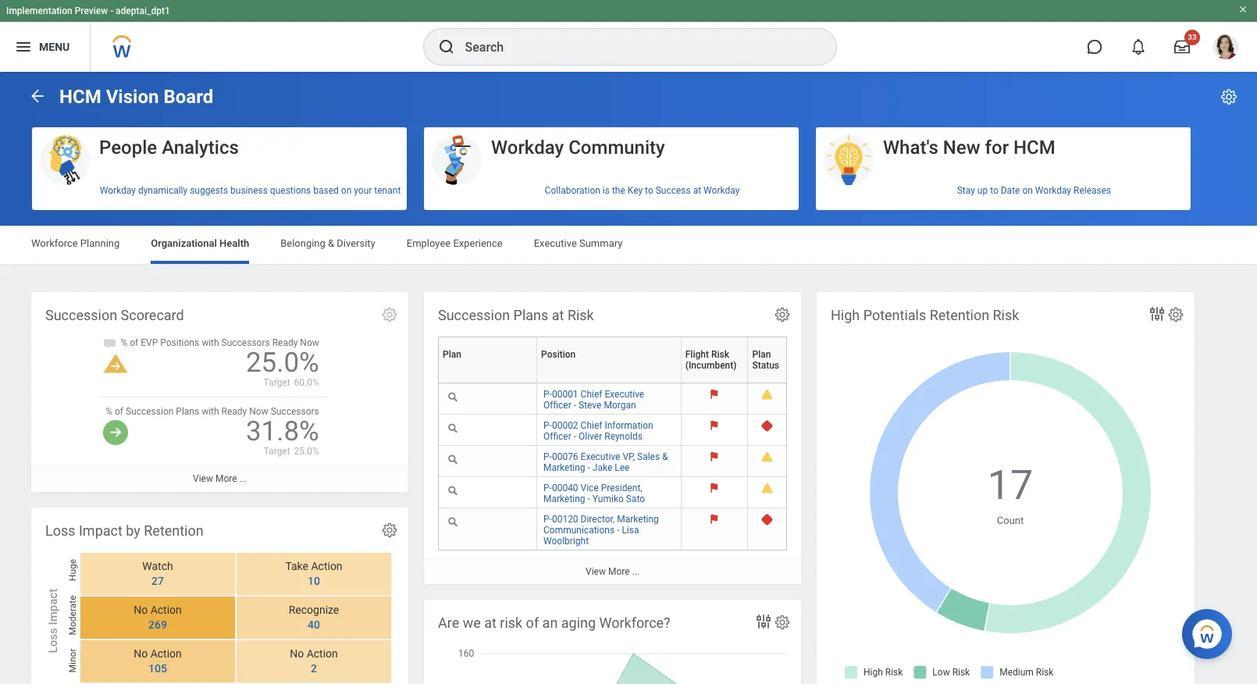 Task type: locate. For each thing, give the bounding box(es) containing it.
25.0% up 31.8%
[[246, 347, 319, 379]]

269
[[148, 619, 167, 631]]

people analytics
[[99, 137, 239, 159]]

&
[[328, 238, 334, 249], [663, 452, 668, 463]]

0 vertical spatial &
[[328, 238, 334, 249]]

0 horizontal spatial risk
[[568, 307, 594, 323]]

1 horizontal spatial retention
[[930, 307, 990, 323]]

workday dynamically suggests business questions based on your tenant
[[100, 185, 401, 196]]

vp,
[[623, 452, 635, 463]]

potentials
[[864, 307, 927, 323]]

p- inside the p-00001 chief executive officer - steve morgan
[[544, 389, 552, 400]]

... down lisa
[[632, 567, 640, 577]]

- left "jake"
[[588, 463, 591, 474]]

chief inside the p-00002 chief information officer - oliver reynolds
[[581, 420, 603, 431]]

0 horizontal spatial %
[[106, 406, 113, 417]]

p-00040 vice president, marketing - yumiko sato link
[[544, 480, 645, 505]]

at right success in the right of the page
[[694, 185, 702, 196]]

target inside 31.8% target 25.0%
[[264, 446, 290, 457]]

2 horizontal spatial at
[[694, 185, 702, 196]]

target for 31.8%
[[264, 446, 290, 457]]

ready down 25.0% target 60.0%
[[222, 406, 247, 417]]

2 vertical spatial of
[[526, 615, 539, 631]]

17 button
[[988, 459, 1036, 513]]

officer up 00076
[[544, 431, 572, 442]]

chief
[[581, 389, 603, 400], [581, 420, 603, 431]]

1 vertical spatial impact
[[46, 589, 60, 626]]

target inside 25.0% target 60.0%
[[264, 378, 290, 388]]

hcm
[[59, 86, 101, 108], [1014, 137, 1056, 159]]

succession plans at risk element
[[424, 292, 802, 585]]

0 horizontal spatial view
[[193, 474, 213, 485]]

of left evp
[[130, 338, 139, 349]]

p- up woolbright
[[544, 514, 552, 525]]

view more ... down p-00120 director, marketing communications - lisa woolbright
[[586, 567, 640, 577]]

with
[[202, 338, 219, 349], [202, 406, 219, 417]]

2 horizontal spatial risk
[[993, 307, 1020, 323]]

0 vertical spatial chief
[[581, 389, 603, 400]]

view down p-00120 director, marketing communications - lisa woolbright
[[586, 567, 606, 577]]

0 vertical spatial view more ...
[[193, 474, 247, 485]]

succession
[[45, 307, 117, 323], [438, 307, 510, 323], [126, 406, 174, 417]]

no up 105 button
[[134, 648, 148, 660]]

0 vertical spatial plans
[[514, 307, 549, 323]]

2 to from the left
[[991, 185, 999, 196]]

now up 60.0%
[[300, 338, 319, 349]]

close environment banner image
[[1239, 5, 1248, 14]]

& right "sales"
[[663, 452, 668, 463]]

configure and view chart data image
[[755, 613, 773, 631]]

25.0% down 60.0%
[[294, 446, 319, 457]]

1 vertical spatial more
[[609, 567, 630, 577]]

2 horizontal spatial succession
[[438, 307, 510, 323]]

105
[[148, 663, 167, 675]]

no inside no action 269
[[134, 604, 148, 617]]

& inside tab list
[[328, 238, 334, 249]]

more
[[216, 474, 237, 485], [609, 567, 630, 577]]

plans inside succession scorecard element
[[176, 406, 199, 417]]

succession up neutral warning "image"
[[45, 307, 117, 323]]

configure this page image
[[1220, 88, 1239, 106]]

profile logan mcneil image
[[1214, 34, 1239, 63]]

impact left by
[[79, 523, 123, 539]]

view down % of succession plans with ready now successors
[[193, 474, 213, 485]]

0 horizontal spatial view more ... link
[[31, 466, 409, 492]]

hcm inside button
[[1014, 137, 1056, 159]]

to right key
[[645, 185, 654, 196]]

plan inside plan status
[[753, 349, 771, 360]]

... down 31.8% target 25.0%
[[239, 474, 247, 485]]

no action 105
[[134, 648, 182, 675]]

view more ... link down % of succession plans with ready now successors
[[31, 466, 409, 492]]

& left "diversity"
[[328, 238, 334, 249]]

% up neutral good image
[[106, 406, 113, 417]]

2 plan from the left
[[753, 349, 771, 360]]

1 vertical spatial target
[[264, 446, 290, 457]]

workday down people
[[100, 185, 136, 196]]

0 horizontal spatial &
[[328, 238, 334, 249]]

p- inside p-00120 director, marketing communications - lisa woolbright
[[544, 514, 552, 525]]

at
[[694, 185, 702, 196], [552, 307, 564, 323], [485, 615, 497, 631]]

with right positions
[[202, 338, 219, 349]]

& inside p-00076 executive vp, sales & marketing - jake lee
[[663, 452, 668, 463]]

tab list containing workforce planning
[[16, 227, 1242, 264]]

target left 60.0%
[[264, 378, 290, 388]]

loss for loss impact
[[46, 628, 60, 654]]

1 vertical spatial %
[[106, 406, 113, 417]]

officer up "00002"
[[544, 400, 572, 411]]

plan for plan
[[443, 349, 462, 360]]

retention up watch
[[144, 523, 204, 539]]

target down % of succession plans with ready now successors
[[264, 446, 290, 457]]

menu banner
[[0, 0, 1258, 72]]

1 vertical spatial of
[[115, 406, 123, 417]]

information
[[605, 420, 654, 431]]

workforce planning
[[31, 238, 120, 249]]

succession scorecard
[[45, 307, 184, 323]]

1 horizontal spatial at
[[552, 307, 564, 323]]

action for 10
[[311, 560, 343, 573]]

officer inside the p-00001 chief executive officer - steve morgan
[[544, 400, 572, 411]]

view for succession scorecard
[[193, 474, 213, 485]]

1 vertical spatial view more ...
[[586, 567, 640, 577]]

p-00076 executive vp, sales & marketing - jake lee
[[544, 452, 668, 474]]

1 horizontal spatial plans
[[514, 307, 549, 323]]

view
[[193, 474, 213, 485], [586, 567, 606, 577]]

40
[[308, 619, 320, 631]]

status
[[753, 360, 780, 371]]

0 vertical spatial with
[[202, 338, 219, 349]]

analytics
[[162, 137, 239, 159]]

of inside 'element'
[[526, 615, 539, 631]]

action for 269
[[150, 604, 182, 617]]

search image
[[437, 38, 456, 56]]

0 horizontal spatial now
[[249, 406, 269, 417]]

- inside p-00120 director, marketing communications - lisa woolbright
[[617, 525, 620, 536]]

2 loss from the top
[[46, 628, 60, 654]]

hcm right previous page image
[[59, 86, 101, 108]]

1 horizontal spatial ready
[[272, 338, 298, 349]]

0 horizontal spatial ready
[[222, 406, 247, 417]]

risk for high potentials retention risk
[[993, 307, 1020, 323]]

1 with from the top
[[202, 338, 219, 349]]

are
[[438, 615, 460, 631]]

neutral warning image
[[103, 355, 128, 374]]

0 vertical spatial more
[[216, 474, 237, 485]]

1 loss from the top
[[45, 523, 75, 539]]

1 horizontal spatial hcm
[[1014, 137, 1056, 159]]

1 plan from the left
[[443, 349, 462, 360]]

33
[[1189, 33, 1197, 41]]

plans down positions
[[176, 406, 199, 417]]

1 horizontal spatial view more ...
[[586, 567, 640, 577]]

0 horizontal spatial of
[[115, 406, 123, 417]]

0 vertical spatial ...
[[239, 474, 247, 485]]

action up 2
[[307, 648, 338, 660]]

at right we
[[485, 615, 497, 631]]

more inside succession plans at risk element
[[609, 567, 630, 577]]

at up position
[[552, 307, 564, 323]]

configure loss impact by retention image
[[381, 522, 398, 539]]

0 horizontal spatial on
[[341, 185, 352, 196]]

executive down oliver
[[581, 452, 621, 463]]

no for no action 105
[[134, 648, 148, 660]]

executive up information at bottom
[[605, 389, 645, 400]]

- left lisa
[[617, 525, 620, 536]]

ready up 60.0%
[[272, 338, 298, 349]]

1 vertical spatial successors
[[271, 406, 319, 417]]

0 vertical spatial %
[[121, 338, 128, 349]]

executive
[[534, 238, 577, 249], [605, 389, 645, 400], [581, 452, 621, 463]]

impact left moderate on the left
[[46, 589, 60, 626]]

2 vertical spatial executive
[[581, 452, 621, 463]]

implementation
[[6, 5, 72, 16]]

of up neutral good image
[[115, 406, 123, 417]]

2 with from the top
[[202, 406, 219, 417]]

1 chief from the top
[[581, 389, 603, 400]]

impact for loss impact
[[46, 589, 60, 626]]

on left your on the top left of page
[[341, 185, 352, 196]]

view more ... link down p-00120 director, marketing communications - lisa woolbright
[[424, 559, 802, 585]]

action
[[311, 560, 343, 573], [150, 604, 182, 617], [150, 648, 182, 660], [307, 648, 338, 660]]

1 horizontal spatial to
[[991, 185, 999, 196]]

%
[[121, 338, 128, 349], [106, 406, 113, 417]]

notifications large image
[[1131, 39, 1147, 55]]

now
[[300, 338, 319, 349], [249, 406, 269, 417]]

no up the 269 button
[[134, 604, 148, 617]]

1 vertical spatial view more ... link
[[424, 559, 802, 585]]

marketing inside p-00120 director, marketing communications - lisa woolbright
[[617, 514, 659, 525]]

hcm right for
[[1014, 137, 1056, 159]]

impact
[[79, 523, 123, 539], [46, 589, 60, 626]]

1 vertical spatial plans
[[176, 406, 199, 417]]

1 horizontal spatial on
[[1023, 185, 1034, 196]]

1 vertical spatial &
[[663, 452, 668, 463]]

1 horizontal spatial risk
[[712, 349, 730, 360]]

p- for 00120
[[544, 514, 552, 525]]

1 vertical spatial executive
[[605, 389, 645, 400]]

retention right the "potentials"
[[930, 307, 990, 323]]

1 vertical spatial marketing
[[544, 494, 586, 505]]

% for % of succession plans with ready now successors
[[106, 406, 113, 417]]

scorecard
[[121, 307, 184, 323]]

5 p- from the top
[[544, 514, 552, 525]]

- inside the p-00002 chief information officer - oliver reynolds
[[574, 431, 577, 442]]

up
[[978, 185, 988, 196]]

p- up the 00120
[[544, 483, 552, 494]]

at inside are we at risk of an aging workforce? 'element'
[[485, 615, 497, 631]]

tab list
[[16, 227, 1242, 264]]

p- inside p-00040 vice president, marketing - yumiko sato
[[544, 483, 552, 494]]

0 horizontal spatial view more ...
[[193, 474, 247, 485]]

loss left minor
[[46, 628, 60, 654]]

2 on from the left
[[1023, 185, 1034, 196]]

1 vertical spatial loss
[[46, 628, 60, 654]]

p-00002 chief information officer - oliver reynolds link
[[544, 417, 654, 442]]

2 chief from the top
[[581, 420, 603, 431]]

view more ... down % of succession plans with ready now successors
[[193, 474, 247, 485]]

view more ... for succession scorecard
[[193, 474, 247, 485]]

action inside no action 105
[[150, 648, 182, 660]]

2 p- from the top
[[544, 420, 552, 431]]

of for evp
[[130, 338, 139, 349]]

board
[[164, 86, 213, 108]]

p- inside the p-00002 chief information officer - oliver reynolds
[[544, 420, 552, 431]]

- left yumiko
[[588, 494, 591, 505]]

communications
[[544, 525, 615, 536]]

0 horizontal spatial succession
[[45, 307, 117, 323]]

p- up 00076
[[544, 420, 552, 431]]

loss up huge
[[45, 523, 75, 539]]

view for succession plans at risk
[[586, 567, 606, 577]]

1 horizontal spatial now
[[300, 338, 319, 349]]

view more ... for succession plans at risk
[[586, 567, 640, 577]]

1 vertical spatial ...
[[632, 567, 640, 577]]

high potentials retention risk element
[[817, 292, 1195, 684]]

health
[[220, 238, 249, 249]]

now down 25.0% target 60.0%
[[249, 406, 269, 417]]

more inside succession scorecard element
[[216, 474, 237, 485]]

0 horizontal spatial plan
[[443, 349, 462, 360]]

successors down 60.0%
[[271, 406, 319, 417]]

0 vertical spatial officer
[[544, 400, 572, 411]]

marketing up the 00120
[[544, 494, 586, 505]]

vision
[[106, 86, 159, 108]]

on right date
[[1023, 185, 1034, 196]]

chief right 00001
[[581, 389, 603, 400]]

action up 269
[[150, 604, 182, 617]]

plan
[[443, 349, 462, 360], [753, 349, 771, 360]]

key
[[628, 185, 643, 196]]

count
[[998, 515, 1024, 526]]

to
[[645, 185, 654, 196], [991, 185, 999, 196]]

0 vertical spatial 25.0%
[[246, 347, 319, 379]]

p- inside p-00076 executive vp, sales & marketing - jake lee
[[544, 452, 552, 463]]

1 horizontal spatial impact
[[79, 523, 123, 539]]

executive inside tab list
[[534, 238, 577, 249]]

105 button
[[139, 662, 169, 676]]

1 horizontal spatial ...
[[632, 567, 640, 577]]

view more ... link
[[31, 466, 409, 492], [424, 559, 802, 585]]

are we at risk of an aging workforce? element
[[424, 600, 802, 684]]

people analytics button
[[32, 127, 407, 186]]

action inside no action 269
[[150, 604, 182, 617]]

0 horizontal spatial ...
[[239, 474, 247, 485]]

2 vertical spatial at
[[485, 615, 497, 631]]

2 vertical spatial marketing
[[617, 514, 659, 525]]

plan inside plan button
[[443, 349, 462, 360]]

position button
[[541, 337, 687, 383]]

steve
[[579, 400, 602, 411]]

retention
[[930, 307, 990, 323], [144, 523, 204, 539]]

yumiko
[[593, 494, 624, 505]]

3 p- from the top
[[544, 452, 552, 463]]

- left oliver
[[574, 431, 577, 442]]

4 p- from the top
[[544, 483, 552, 494]]

tab list inside '17' main content
[[16, 227, 1242, 264]]

chief down steve
[[581, 420, 603, 431]]

configure high potentials retention risk image
[[1168, 306, 1185, 323]]

view more ... inside succession plans at risk element
[[586, 567, 640, 577]]

successors right positions
[[222, 338, 270, 349]]

view inside succession scorecard element
[[193, 474, 213, 485]]

- for p-00040 vice president, marketing - yumiko sato
[[588, 494, 591, 505]]

p-00076 executive vp, sales & marketing - jake lee link
[[544, 449, 668, 474]]

- left steve
[[574, 400, 577, 411]]

oliver
[[579, 431, 603, 442]]

... inside succession scorecard element
[[239, 474, 247, 485]]

succession up plan button
[[438, 307, 510, 323]]

view inside succession plans at risk element
[[586, 567, 606, 577]]

1 horizontal spatial view
[[586, 567, 606, 577]]

p- up 00040
[[544, 452, 552, 463]]

0 horizontal spatial plans
[[176, 406, 199, 417]]

officer inside the p-00002 chief information officer - oliver reynolds
[[544, 431, 572, 442]]

0 vertical spatial successors
[[222, 338, 270, 349]]

0 horizontal spatial impact
[[46, 589, 60, 626]]

suggests
[[190, 185, 228, 196]]

% of evp positions with successors ready now
[[121, 338, 319, 349]]

1 horizontal spatial of
[[130, 338, 139, 349]]

chief inside the p-00001 chief executive officer - steve morgan
[[581, 389, 603, 400]]

1 vertical spatial hcm
[[1014, 137, 1056, 159]]

1 horizontal spatial more
[[609, 567, 630, 577]]

more for succession scorecard
[[216, 474, 237, 485]]

at for risk
[[552, 307, 564, 323]]

with for ready
[[202, 406, 219, 417]]

0 vertical spatial retention
[[930, 307, 990, 323]]

31.8%
[[246, 416, 319, 448]]

p- up "00002"
[[544, 389, 552, 400]]

action inside no action 2
[[307, 648, 338, 660]]

officer for 00002
[[544, 431, 572, 442]]

action up 105
[[150, 648, 182, 660]]

1 vertical spatial 25.0%
[[294, 446, 319, 457]]

succession for succession scorecard
[[45, 307, 117, 323]]

1 horizontal spatial successors
[[271, 406, 319, 417]]

1 vertical spatial view
[[586, 567, 606, 577]]

- inside p-00040 vice president, marketing - yumiko sato
[[588, 494, 591, 505]]

executive left summary
[[534, 238, 577, 249]]

1 vertical spatial with
[[202, 406, 219, 417]]

moderate
[[67, 596, 78, 636]]

p- for 00040
[[544, 483, 552, 494]]

more for succession plans at risk
[[609, 567, 630, 577]]

1 horizontal spatial view more ... link
[[424, 559, 802, 585]]

workday
[[491, 137, 564, 159], [100, 185, 136, 196], [704, 185, 740, 196], [1036, 185, 1072, 196]]

director,
[[581, 514, 615, 525]]

2 officer from the top
[[544, 431, 572, 442]]

of left an
[[526, 615, 539, 631]]

executive inside the p-00001 chief executive officer - steve morgan
[[605, 389, 645, 400]]

plans up position
[[514, 307, 549, 323]]

no up the 2 button
[[290, 648, 304, 660]]

0 horizontal spatial retention
[[144, 523, 204, 539]]

at inside collaboration is the key to success at workday link
[[694, 185, 702, 196]]

releases
[[1074, 185, 1112, 196]]

belonging & diversity
[[281, 238, 376, 249]]

... inside succession plans at risk element
[[632, 567, 640, 577]]

0 horizontal spatial successors
[[222, 338, 270, 349]]

view more ...
[[193, 474, 247, 485], [586, 567, 640, 577]]

target
[[264, 378, 290, 388], [264, 446, 290, 457]]

1 vertical spatial at
[[552, 307, 564, 323]]

% up neutral warning "image"
[[121, 338, 128, 349]]

1 target from the top
[[264, 378, 290, 388]]

0 horizontal spatial to
[[645, 185, 654, 196]]

action inside take action 10
[[311, 560, 343, 573]]

0 vertical spatial of
[[130, 338, 139, 349]]

succession up neutral good image
[[126, 406, 174, 417]]

of for succession
[[115, 406, 123, 417]]

configure and view chart data image
[[1148, 305, 1167, 323]]

1 horizontal spatial %
[[121, 338, 128, 349]]

marketing inside p-00040 vice president, marketing - yumiko sato
[[544, 494, 586, 505]]

2 target from the top
[[264, 446, 290, 457]]

0 horizontal spatial at
[[485, 615, 497, 631]]

0 vertical spatial target
[[264, 378, 290, 388]]

action up 10
[[311, 560, 343, 573]]

% for % of evp positions with successors ready now
[[121, 338, 128, 349]]

0 vertical spatial hcm
[[59, 86, 101, 108]]

... for succession scorecard
[[239, 474, 247, 485]]

marketing up 00040
[[544, 463, 586, 474]]

hcm vision board
[[59, 86, 213, 108]]

officer for 00001
[[544, 400, 572, 411]]

0 vertical spatial loss
[[45, 523, 75, 539]]

view more ... inside succession scorecard element
[[193, 474, 247, 485]]

take
[[285, 560, 309, 573]]

more down lisa
[[609, 567, 630, 577]]

marketing down the "sato"
[[617, 514, 659, 525]]

more down % of succession plans with ready now successors
[[216, 474, 237, 485]]

no for no action 2
[[290, 648, 304, 660]]

loss
[[45, 523, 75, 539], [46, 628, 60, 654]]

1 on from the left
[[341, 185, 352, 196]]

1 officer from the top
[[544, 400, 572, 411]]

with down % of evp positions with successors ready now
[[202, 406, 219, 417]]

1 vertical spatial officer
[[544, 431, 572, 442]]

minor
[[67, 649, 78, 673]]

at inside succession plans at risk element
[[552, 307, 564, 323]]

organizational health
[[151, 238, 249, 249]]

1 vertical spatial ready
[[222, 406, 247, 417]]

1 horizontal spatial &
[[663, 452, 668, 463]]

2 horizontal spatial of
[[526, 615, 539, 631]]

0 vertical spatial marketing
[[544, 463, 586, 474]]

1 horizontal spatial plan
[[753, 349, 771, 360]]

p- for 00001
[[544, 389, 552, 400]]

p-00001 chief executive officer - steve morgan
[[544, 389, 645, 411]]

what's new for hcm button
[[816, 127, 1191, 186]]

17 main content
[[0, 72, 1258, 684]]

configure succession scorecard image
[[381, 306, 398, 323]]

what's new for hcm
[[884, 137, 1056, 159]]

1 vertical spatial chief
[[581, 420, 603, 431]]

recognize 40
[[289, 604, 339, 631]]

0 vertical spatial impact
[[79, 523, 123, 539]]

- inside the p-00001 chief executive officer - steve morgan
[[574, 400, 577, 411]]

plans
[[514, 307, 549, 323], [176, 406, 199, 417]]

loss impact by retention element
[[31, 508, 409, 684]]

0 vertical spatial executive
[[534, 238, 577, 249]]

1 p- from the top
[[544, 389, 552, 400]]

no inside no action 2
[[290, 648, 304, 660]]

no inside no action 105
[[134, 648, 148, 660]]

0 vertical spatial view more ... link
[[31, 466, 409, 492]]

workday up collaboration
[[491, 137, 564, 159]]

0 horizontal spatial more
[[216, 474, 237, 485]]

0 vertical spatial at
[[694, 185, 702, 196]]

to right "up"
[[991, 185, 999, 196]]

- right preview on the top
[[110, 5, 113, 16]]

ready
[[272, 338, 298, 349], [222, 406, 247, 417]]

president,
[[601, 483, 643, 494]]

0 vertical spatial view
[[193, 474, 213, 485]]

flight
[[686, 349, 709, 360]]

organizational
[[151, 238, 217, 249]]

configure are we at risk of an aging workforce? image
[[774, 614, 791, 631]]



Task type: describe. For each thing, give the bounding box(es) containing it.
workday inside 'link'
[[100, 185, 136, 196]]

evp
[[141, 338, 158, 349]]

view more ... link for succession scorecard
[[31, 466, 409, 492]]

aging
[[562, 615, 596, 631]]

1 horizontal spatial succession
[[126, 406, 174, 417]]

33 button
[[1166, 30, 1201, 64]]

risk
[[500, 615, 523, 631]]

10 button
[[298, 574, 323, 589]]

sales
[[638, 452, 660, 463]]

0 vertical spatial now
[[300, 338, 319, 349]]

is
[[603, 185, 610, 196]]

action for 105
[[150, 648, 182, 660]]

00001
[[552, 389, 579, 400]]

target for 25.0%
[[264, 378, 290, 388]]

workforce
[[31, 238, 78, 249]]

configure succession plans at risk image
[[774, 306, 791, 323]]

0 vertical spatial ready
[[272, 338, 298, 349]]

25.0% inside 31.8% target 25.0%
[[294, 446, 319, 457]]

people
[[99, 137, 157, 159]]

workday right success in the right of the page
[[704, 185, 740, 196]]

with for successors
[[202, 338, 219, 349]]

17
[[988, 462, 1034, 509]]

chief for oliver
[[581, 420, 603, 431]]

0 horizontal spatial hcm
[[59, 86, 101, 108]]

risk inside flight risk (incumbent)
[[712, 349, 730, 360]]

flight risk (incumbent) button
[[686, 337, 754, 383]]

loss impact by retention
[[45, 523, 204, 539]]

stay up to date on workday releases
[[958, 185, 1112, 196]]

what's
[[884, 137, 939, 159]]

reynolds
[[605, 431, 643, 442]]

on inside 'link'
[[341, 185, 352, 196]]

success
[[656, 185, 691, 196]]

positions
[[160, 338, 199, 349]]

by
[[126, 523, 140, 539]]

... for succession plans at risk
[[632, 567, 640, 577]]

40 button
[[298, 618, 323, 633]]

1 to from the left
[[645, 185, 654, 196]]

marketing inside p-00076 executive vp, sales & marketing - jake lee
[[544, 463, 586, 474]]

inbox large image
[[1175, 39, 1191, 55]]

succession scorecard element
[[31, 292, 409, 492]]

25.0% target 60.0%
[[246, 347, 319, 388]]

2
[[311, 663, 317, 675]]

chief for steve
[[581, 389, 603, 400]]

community
[[569, 137, 665, 159]]

questions
[[270, 185, 311, 196]]

neutral good image
[[103, 421, 128, 446]]

269 button
[[139, 618, 169, 633]]

morgan
[[604, 400, 636, 411]]

p- for 00002
[[544, 420, 552, 431]]

workday left the releases
[[1036, 185, 1072, 196]]

diversity
[[337, 238, 376, 249]]

workday inside button
[[491, 137, 564, 159]]

workday dynamically suggests business questions based on your tenant link
[[32, 179, 407, 202]]

collaboration
[[545, 185, 601, 196]]

10
[[308, 575, 320, 588]]

- for p-00001 chief executive officer - steve morgan
[[574, 400, 577, 411]]

- for p-00002 chief information officer - oliver reynolds
[[574, 431, 577, 442]]

belonging
[[281, 238, 326, 249]]

an
[[543, 615, 558, 631]]

implementation preview -   adeptai_dpt1
[[6, 5, 170, 16]]

your
[[354, 185, 372, 196]]

business
[[231, 185, 268, 196]]

sato
[[626, 494, 645, 505]]

preview
[[75, 5, 108, 16]]

workforce?
[[600, 615, 671, 631]]

plan status button
[[753, 349, 783, 371]]

date
[[1001, 185, 1021, 196]]

loss for loss impact by retention
[[45, 523, 75, 539]]

executive summary
[[534, 238, 623, 249]]

(incumbent)
[[686, 360, 737, 371]]

no action 269
[[134, 604, 182, 631]]

17 count
[[988, 462, 1034, 526]]

impact for loss impact by retention
[[79, 523, 123, 539]]

watch
[[142, 560, 173, 573]]

1 vertical spatial retention
[[144, 523, 204, 539]]

planning
[[80, 238, 120, 249]]

take action 10
[[285, 560, 343, 588]]

view more ... link for succession plans at risk
[[424, 559, 802, 585]]

are we at risk of an aging workforce?
[[438, 615, 671, 631]]

plan for plan status
[[753, 349, 771, 360]]

previous page image
[[28, 86, 47, 105]]

workday community
[[491, 137, 665, 159]]

position
[[541, 349, 576, 360]]

60.0%
[[294, 378, 319, 388]]

recognize
[[289, 604, 339, 617]]

collaboration is the key to success at workday link
[[424, 179, 799, 202]]

p-00040 vice president, marketing - yumiko sato
[[544, 483, 645, 505]]

new
[[944, 137, 981, 159]]

risk for succession plans at risk
[[568, 307, 594, 323]]

succession plans at risk
[[438, 307, 594, 323]]

- inside p-00076 executive vp, sales & marketing - jake lee
[[588, 463, 591, 474]]

lee
[[615, 463, 630, 474]]

we
[[463, 615, 481, 631]]

27 button
[[142, 574, 166, 589]]

1 vertical spatial now
[[249, 406, 269, 417]]

no action 2
[[290, 648, 338, 675]]

action for 2
[[307, 648, 338, 660]]

executive inside p-00076 executive vp, sales & marketing - jake lee
[[581, 452, 621, 463]]

stay up to date on workday releases link
[[816, 179, 1191, 202]]

plan button
[[443, 337, 543, 383]]

no for no action 269
[[134, 604, 148, 617]]

00120
[[552, 514, 579, 525]]

adeptai_dpt1
[[116, 5, 170, 16]]

- for p-00120 director, marketing communications - lisa woolbright
[[617, 525, 620, 536]]

p- for 00076
[[544, 452, 552, 463]]

at for risk
[[485, 615, 497, 631]]

dynamically
[[138, 185, 188, 196]]

collaboration is the key to success at workday
[[545, 185, 740, 196]]

justify image
[[14, 38, 33, 56]]

loss impact
[[46, 589, 60, 654]]

Search Workday  search field
[[465, 30, 804, 64]]

menu button
[[0, 22, 90, 72]]

jake
[[593, 463, 613, 474]]

succession for succession plans at risk
[[438, 307, 510, 323]]

vice
[[581, 483, 599, 494]]

- inside menu banner
[[110, 5, 113, 16]]

high
[[831, 307, 860, 323]]

employee experience
[[407, 238, 503, 249]]

plan status
[[753, 349, 780, 371]]



Task type: vqa. For each thing, say whether or not it's contained in the screenshot.


